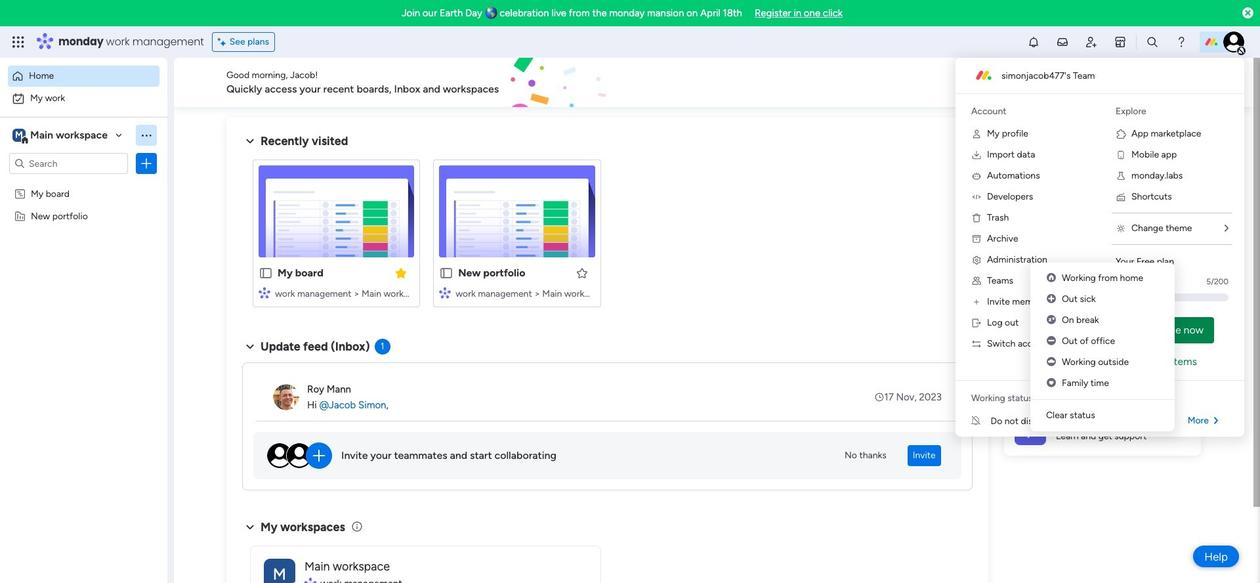 Task type: describe. For each thing, give the bounding box(es) containing it.
workspace image
[[12, 128, 26, 143]]

working status family image
[[1047, 378, 1057, 389]]

v2 bolt switch image
[[1118, 75, 1125, 90]]

public board image
[[439, 266, 454, 280]]

v2 info image
[[1142, 275, 1151, 288]]

change theme image
[[1116, 223, 1127, 234]]

0 vertical spatial option
[[8, 66, 160, 87]]

options image
[[140, 157, 153, 170]]

close recently visited image
[[242, 133, 258, 149]]

see plans image
[[218, 35, 230, 49]]

administration image
[[972, 255, 982, 265]]

teams image
[[972, 276, 982, 286]]

quick search results list box
[[242, 149, 973, 323]]

component image for public board image
[[259, 287, 271, 298]]

help image
[[1175, 35, 1189, 49]]

log out image
[[972, 318, 982, 328]]

add to favorites image
[[576, 266, 589, 279]]

update feed image
[[1057, 35, 1070, 49]]

working status on break image
[[1047, 315, 1057, 326]]

v2 user feedback image
[[1015, 75, 1025, 90]]

Search in workspace field
[[28, 156, 110, 171]]

archive image
[[972, 234, 982, 244]]

select product image
[[12, 35, 25, 49]]

switch accounts image
[[972, 339, 982, 349]]

close update feed (inbox) image
[[242, 339, 258, 355]]

working status ooo image
[[1047, 336, 1057, 347]]

mobile app image
[[1116, 150, 1127, 160]]

monday.labs image
[[1116, 171, 1127, 181]]

working status sick image
[[1047, 294, 1057, 305]]

v2 surfce no notifications image
[[972, 414, 991, 428]]

1 element
[[375, 339, 390, 355]]



Task type: locate. For each thing, give the bounding box(es) containing it.
my profile image
[[972, 129, 982, 139]]

option
[[8, 66, 160, 87], [8, 88, 160, 109], [0, 182, 167, 184]]

getting started element
[[1005, 340, 1202, 392]]

remove from favorites image
[[395, 266, 408, 279]]

jacob simon image
[[1224, 32, 1245, 53]]

component image for public board icon
[[439, 287, 451, 298]]

invite members image left monday marketplace icon
[[1086, 35, 1099, 49]]

1 horizontal spatial component image
[[439, 287, 451, 298]]

0 horizontal spatial component image
[[259, 287, 271, 298]]

notifications image
[[1028, 35, 1041, 49]]

0 vertical spatial invite members image
[[1086, 35, 1099, 49]]

public board image
[[259, 266, 273, 280]]

list arrow image
[[1225, 224, 1229, 233]]

workspace image
[[264, 559, 296, 583]]

workspace selection element
[[12, 127, 110, 144]]

2 component image from the left
[[439, 287, 451, 298]]

shortcuts image
[[1116, 192, 1127, 202]]

working status wfh image
[[1047, 273, 1057, 284]]

list arrow image
[[1215, 416, 1219, 426]]

invite members image up "log out" icon
[[972, 297, 982, 307]]

trash image
[[972, 213, 982, 223]]

import data image
[[972, 150, 982, 160]]

2 vertical spatial option
[[0, 182, 167, 184]]

help center element
[[1005, 403, 1202, 455]]

working status outside image
[[1047, 357, 1057, 368]]

1 horizontal spatial invite members image
[[1086, 35, 1099, 49]]

list box
[[0, 180, 167, 404]]

automations image
[[972, 171, 982, 181]]

menu
[[1031, 263, 1175, 431]]

component image down public board icon
[[439, 287, 451, 298]]

close my workspaces image
[[242, 519, 258, 535]]

0 horizontal spatial invite members image
[[972, 297, 982, 307]]

search everything image
[[1147, 35, 1160, 49]]

component image down public board image
[[259, 287, 271, 298]]

component image
[[259, 287, 271, 298], [439, 287, 451, 298]]

1 vertical spatial invite members image
[[972, 297, 982, 307]]

workspace options image
[[140, 129, 153, 142]]

1 vertical spatial option
[[8, 88, 160, 109]]

monday marketplace image
[[1114, 35, 1128, 49]]

roy mann image
[[273, 384, 299, 410]]

invite members image
[[1086, 35, 1099, 49], [972, 297, 982, 307]]

1 component image from the left
[[259, 287, 271, 298]]

templates image image
[[1017, 125, 1190, 216]]

developers image
[[972, 192, 982, 202]]



Task type: vqa. For each thing, say whether or not it's contained in the screenshot.
first component image from left
yes



